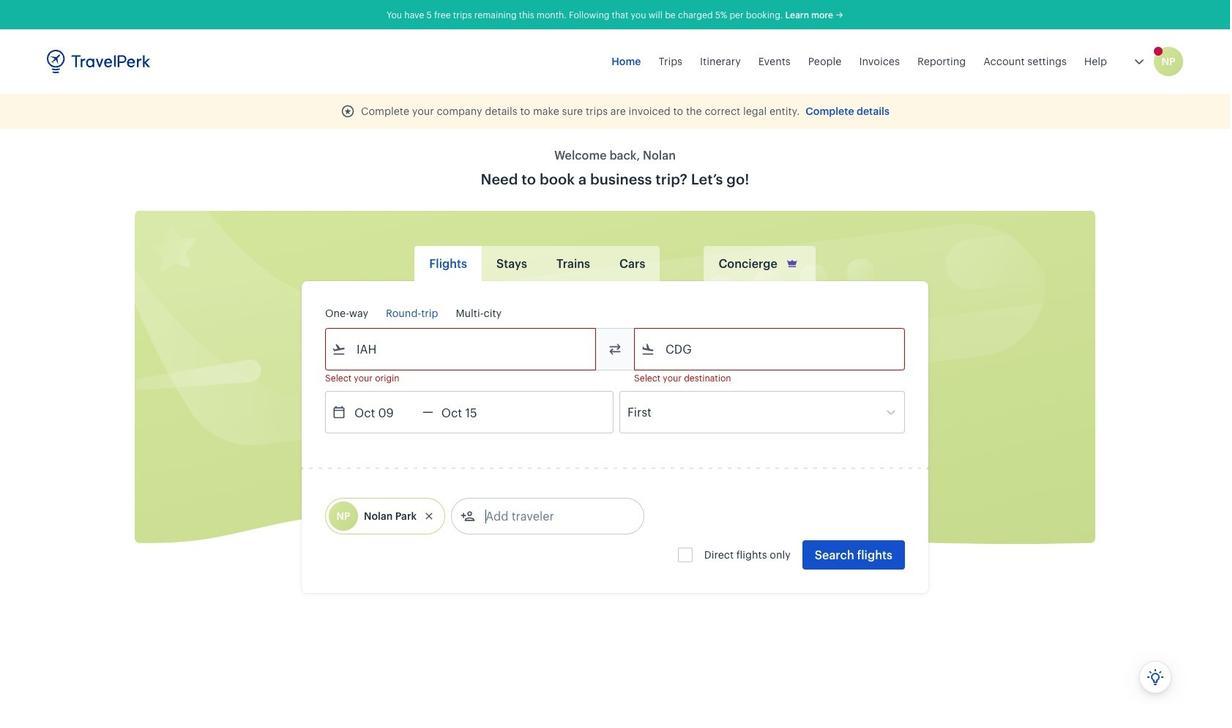 Task type: locate. For each thing, give the bounding box(es) containing it.
Depart text field
[[346, 392, 423, 433]]

Add traveler search field
[[475, 505, 628, 528]]

From search field
[[346, 338, 576, 361]]



Task type: vqa. For each thing, say whether or not it's contained in the screenshot.
Return TEXT BOX
yes



Task type: describe. For each thing, give the bounding box(es) containing it.
Return text field
[[433, 392, 510, 433]]

To search field
[[656, 338, 886, 361]]



